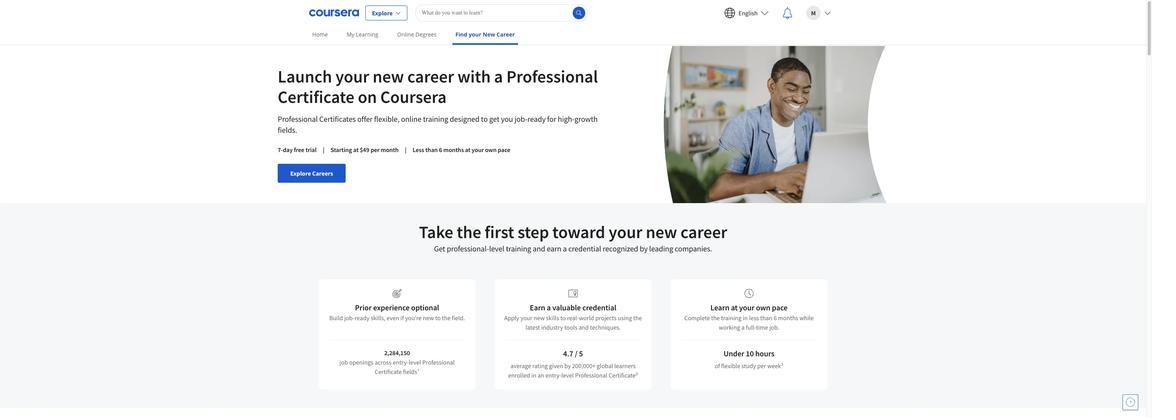 Task type: describe. For each thing, give the bounding box(es) containing it.
techniques.
[[590, 323, 621, 331]]

job.
[[770, 323, 780, 331]]

0 horizontal spatial 6
[[439, 146, 442, 154]]

to inside earn a valuable credential apply your new skills to real-world projects using the latest industry tools and techniques.
[[561, 314, 566, 322]]

new inside take the first step toward your new career get professional-level training and earn a credential recognized by leading companies.
[[646, 221, 677, 243]]

in inside '4.7 / 5 average rating given by 200,000+ global learners enrolled in an entry-level professional certificate²'
[[532, 371, 537, 379]]

field.
[[452, 314, 465, 322]]

coursera image
[[309, 6, 359, 19]]

experience
[[373, 303, 410, 312]]

launch
[[278, 66, 332, 87]]

online
[[401, 114, 422, 124]]

learning
[[356, 31, 378, 38]]

projects
[[596, 314, 617, 322]]

working
[[719, 323, 740, 331]]

certificate for launch
[[278, 86, 355, 108]]

ready inside professional certificates offer flexible, online training designed to get you job-ready for high-growth fields.
[[528, 114, 546, 124]]

0 horizontal spatial than
[[426, 146, 438, 154]]

apply
[[504, 314, 519, 322]]

earn
[[547, 244, 562, 253]]

new
[[483, 31, 495, 38]]

your inside earn a valuable credential apply your new skills to real-world projects using the latest industry tools and techniques.
[[521, 314, 533, 322]]

free
[[294, 146, 304, 154]]

new inside prior experience optional build job-ready skills, even if you're new to the field.
[[423, 314, 434, 322]]

learn
[[711, 303, 730, 312]]

leading
[[649, 244, 673, 253]]

fields.
[[278, 125, 297, 135]]

entry- inside '4.7 / 5 average rating given by 200,000+ global learners enrolled in an entry-level professional certificate²'
[[546, 371, 562, 379]]

for
[[547, 114, 557, 124]]

offer
[[357, 114, 373, 124]]

own inside learn at your own pace complete the training in less than 6 months while working a full-time job.
[[756, 303, 771, 312]]

/
[[575, 349, 578, 358]]

optional
[[411, 303, 439, 312]]

study
[[742, 362, 756, 370]]

earn a valuable credential apply your new skills to real-world projects using the latest industry tools and techniques.
[[504, 303, 642, 331]]

my learning link
[[344, 26, 382, 43]]

enrolled
[[508, 371, 530, 379]]

build
[[329, 314, 343, 322]]

entry- inside 2,284,150 job openings across entry-level professional certificate fields¹
[[393, 358, 409, 366]]

career
[[497, 31, 515, 38]]

full-
[[746, 323, 756, 331]]

find your new career link
[[452, 26, 518, 45]]

professional certificates offer flexible, online training designed to get you job-ready for high-growth fields.
[[278, 114, 598, 135]]

than inside learn at your own pace complete the training in less than 6 months while working a full-time job.
[[761, 314, 773, 322]]

home link
[[309, 26, 331, 43]]

certificate²
[[609, 371, 638, 379]]

real-
[[567, 314, 579, 322]]

latest
[[526, 323, 540, 331]]

take the first step toward your new career get professional-level training and earn a credential recognized by leading companies.
[[419, 221, 728, 253]]

explore for explore careers
[[290, 169, 311, 177]]

week³
[[768, 362, 784, 370]]

professional inside '4.7 / 5 average rating given by 200,000+ global learners enrolled in an entry-level professional certificate²'
[[575, 371, 608, 379]]

prior
[[355, 303, 372, 312]]

to inside prior experience optional build job-ready skills, even if you're new to the field.
[[435, 314, 441, 322]]

0 vertical spatial own
[[485, 146, 497, 154]]

flexible
[[721, 362, 741, 370]]

given
[[549, 362, 563, 370]]

online degrees
[[397, 31, 437, 38]]

ready inside prior experience optional build job-ready skills, even if you're new to the field.
[[355, 314, 370, 322]]

$49
[[360, 146, 369, 154]]

7-
[[278, 146, 283, 154]]

online
[[397, 31, 414, 38]]

degrees
[[416, 31, 437, 38]]

level inside 2,284,150 job openings across entry-level professional certificate fields¹
[[409, 358, 421, 366]]

professional inside launch your new career with a professional certificate on coursera
[[507, 66, 598, 87]]

learn at your own pace complete the training in less than 6 months while working a full-time job.
[[685, 303, 814, 331]]

4.7 / 5 average rating given by 200,000+ global learners enrolled in an entry-level professional certificate²
[[508, 349, 638, 379]]

5
[[579, 349, 583, 358]]

high-
[[558, 114, 575, 124]]

get
[[434, 244, 445, 253]]

help center image
[[1126, 398, 1136, 407]]

designed
[[450, 114, 480, 124]]

english
[[739, 9, 758, 17]]

recognized
[[603, 244, 638, 253]]

in inside learn at your own pace complete the training in less than 6 months while working a full-time job.
[[743, 314, 748, 322]]

earn
[[530, 303, 545, 312]]

training inside take the first step toward your new career get professional-level training and earn a credential recognized by leading companies.
[[506, 244, 531, 253]]

10
[[746, 349, 754, 358]]

a inside launch your new career with a professional certificate on coursera
[[494, 66, 503, 87]]

day
[[283, 146, 293, 154]]

step
[[518, 221, 549, 243]]

new inside earn a valuable credential apply your new skills to real-world projects using the latest industry tools and techniques.
[[534, 314, 545, 322]]

home
[[312, 31, 328, 38]]

your inside take the first step toward your new career get professional-level training and earn a credential recognized by leading companies.
[[609, 221, 643, 243]]

across
[[375, 358, 392, 366]]

job- inside professional certificates offer flexible, online training designed to get you job-ready for high-growth fields.
[[515, 114, 528, 124]]

online degrees link
[[394, 26, 440, 43]]

2,284,150
[[384, 349, 410, 357]]

explore button
[[365, 5, 407, 20]]

200,000+
[[572, 362, 596, 370]]

coursera
[[380, 86, 447, 108]]

7-day free trial | starting at $49 per month | less than 6 months at your own pace
[[278, 146, 511, 154]]

m
[[811, 9, 816, 17]]

6 inside learn at your own pace complete the training in less than 6 months while working a full-time job.
[[774, 314, 777, 322]]

of
[[715, 362, 720, 370]]

to inside professional certificates offer flexible, online training designed to get you job-ready for high-growth fields.
[[481, 114, 488, 124]]

growth
[[575, 114, 598, 124]]

tools
[[565, 323, 578, 331]]

hours
[[756, 349, 775, 358]]

at inside learn at your own pace complete the training in less than 6 months while working a full-time job.
[[731, 303, 738, 312]]

job- inside prior experience optional build job-ready skills, even if you're new to the field.
[[344, 314, 355, 322]]

find
[[456, 31, 467, 38]]



Task type: vqa. For each thing, say whether or not it's contained in the screenshot.
help
no



Task type: locate. For each thing, give the bounding box(es) containing it.
per inside under 10 hours of flexible study per week³
[[758, 362, 766, 370]]

1 horizontal spatial and
[[579, 323, 589, 331]]

prior experience optional build job-ready skills, even if you're new to the field.
[[329, 303, 465, 322]]

level
[[489, 244, 505, 253], [409, 358, 421, 366], [562, 371, 574, 379]]

1 vertical spatial career
[[681, 221, 728, 243]]

your inside launch your new career with a professional certificate on coursera
[[336, 66, 369, 87]]

trial | starting
[[306, 146, 352, 154]]

6 down professional certificates offer flexible, online training designed to get you job-ready for high-growth fields.
[[439, 146, 442, 154]]

than down professional certificates offer flexible, online training designed to get you job-ready for high-growth fields.
[[426, 146, 438, 154]]

a
[[494, 66, 503, 87], [563, 244, 567, 253], [547, 303, 551, 312], [742, 323, 745, 331]]

1 horizontal spatial pace
[[772, 303, 788, 312]]

1 horizontal spatial own
[[756, 303, 771, 312]]

to down optional
[[435, 314, 441, 322]]

by inside take the first step toward your new career get professional-level training and earn a credential recognized by leading companies.
[[640, 244, 648, 253]]

explore careers
[[290, 169, 333, 177]]

0 horizontal spatial to
[[435, 314, 441, 322]]

training up working
[[721, 314, 742, 322]]

a left full- on the bottom right of page
[[742, 323, 745, 331]]

my
[[347, 31, 355, 38]]

an
[[538, 371, 544, 379]]

0 vertical spatial in
[[743, 314, 748, 322]]

month | less
[[381, 146, 424, 154]]

career inside launch your new career with a professional certificate on coursera
[[407, 66, 454, 87]]

training right the 'online'
[[423, 114, 448, 124]]

What do you want to learn? text field
[[415, 4, 588, 21]]

0 horizontal spatial pace
[[498, 146, 511, 154]]

openings
[[349, 358, 374, 366]]

entry- down given
[[546, 371, 562, 379]]

the inside prior experience optional build job-ready skills, even if you're new to the field.
[[442, 314, 451, 322]]

0 vertical spatial than
[[426, 146, 438, 154]]

and down the world
[[579, 323, 589, 331]]

1 horizontal spatial months
[[778, 314, 799, 322]]

1 vertical spatial ready
[[355, 314, 370, 322]]

the up professional-
[[457, 221, 481, 243]]

at left $49
[[353, 146, 359, 154]]

explore inside popup button
[[372, 9, 393, 17]]

the right 'using'
[[633, 314, 642, 322]]

1 vertical spatial pace
[[772, 303, 788, 312]]

0 vertical spatial pace
[[498, 146, 511, 154]]

get
[[489, 114, 500, 124]]

entry- down 2,284,150
[[393, 358, 409, 366]]

english button
[[718, 0, 775, 25]]

explore for explore
[[372, 9, 393, 17]]

with
[[458, 66, 491, 87]]

1 vertical spatial entry-
[[546, 371, 562, 379]]

average
[[511, 362, 531, 370]]

1 horizontal spatial to
[[481, 114, 488, 124]]

0 horizontal spatial entry-
[[393, 358, 409, 366]]

own down the get
[[485, 146, 497, 154]]

0 vertical spatial entry-
[[393, 358, 409, 366]]

certificate down across
[[375, 368, 402, 376]]

job-
[[515, 114, 528, 124], [344, 314, 355, 322]]

credential down toward
[[569, 244, 601, 253]]

under 10 hours of flexible study per week³
[[715, 349, 784, 370]]

1 horizontal spatial 6
[[774, 314, 777, 322]]

in
[[743, 314, 748, 322], [532, 371, 537, 379]]

explore careers link
[[278, 164, 346, 183]]

explore up the learning
[[372, 9, 393, 17]]

job- right the you
[[515, 114, 528, 124]]

months up job.
[[778, 314, 799, 322]]

industry
[[541, 323, 563, 331]]

career inside take the first step toward your new career get professional-level training and earn a credential recognized by leading companies.
[[681, 221, 728, 243]]

1 vertical spatial 6
[[774, 314, 777, 322]]

6 up job.
[[774, 314, 777, 322]]

fields¹
[[403, 368, 420, 376]]

0 horizontal spatial explore
[[290, 169, 311, 177]]

than up time
[[761, 314, 773, 322]]

and inside earn a valuable credential apply your new skills to real-world projects using the latest industry tools and techniques.
[[579, 323, 589, 331]]

certificate inside launch your new career with a professional certificate on coursera
[[278, 86, 355, 108]]

4.7
[[563, 349, 574, 358]]

new inside launch your new career with a professional certificate on coursera
[[373, 66, 404, 87]]

valuable
[[553, 303, 581, 312]]

0 horizontal spatial by
[[565, 362, 571, 370]]

in left the an
[[532, 371, 537, 379]]

per for hours
[[758, 362, 766, 370]]

a up skills
[[547, 303, 551, 312]]

per right $49
[[371, 146, 380, 154]]

1 horizontal spatial explore
[[372, 9, 393, 17]]

a right with
[[494, 66, 503, 87]]

pace down the you
[[498, 146, 511, 154]]

1 vertical spatial own
[[756, 303, 771, 312]]

certificate for 2,284,150
[[375, 368, 402, 376]]

you're
[[405, 314, 422, 322]]

credential up projects
[[583, 303, 617, 312]]

even
[[387, 314, 399, 322]]

a right earn
[[563, 244, 567, 253]]

than
[[426, 146, 438, 154], [761, 314, 773, 322]]

months down professional certificates offer flexible, online training designed to get you job-ready for high-growth fields.
[[444, 146, 464, 154]]

you
[[501, 114, 513, 124]]

per for free
[[371, 146, 380, 154]]

0 vertical spatial per
[[371, 146, 380, 154]]

by
[[640, 244, 648, 253], [565, 362, 571, 370]]

training inside learn at your own pace complete the training in less than 6 months while working a full-time job.
[[721, 314, 742, 322]]

job- right build
[[344, 314, 355, 322]]

take
[[419, 221, 453, 243]]

months inside learn at your own pace complete the training in less than 6 months while working a full-time job.
[[778, 314, 799, 322]]

1 vertical spatial training
[[506, 244, 531, 253]]

certificate inside 2,284,150 job openings across entry-level professional certificate fields¹
[[375, 368, 402, 376]]

2 horizontal spatial at
[[731, 303, 738, 312]]

under
[[724, 349, 745, 358]]

0 horizontal spatial own
[[485, 146, 497, 154]]

companies.
[[675, 244, 712, 253]]

the inside take the first step toward your new career get professional-level training and earn a credential recognized by leading companies.
[[457, 221, 481, 243]]

2 horizontal spatial level
[[562, 371, 574, 379]]

1 horizontal spatial ready
[[528, 114, 546, 124]]

complete
[[685, 314, 710, 322]]

professional
[[507, 66, 598, 87], [278, 114, 318, 124], [422, 358, 455, 366], [575, 371, 608, 379]]

at down designed
[[465, 146, 471, 154]]

1 horizontal spatial per
[[758, 362, 766, 370]]

0 vertical spatial training
[[423, 114, 448, 124]]

pace inside learn at your own pace complete the training in less than 6 months while working a full-time job.
[[772, 303, 788, 312]]

0 horizontal spatial months
[[444, 146, 464, 154]]

credential inside earn a valuable credential apply your new skills to real-world projects using the latest industry tools and techniques.
[[583, 303, 617, 312]]

the inside earn a valuable credential apply your new skills to real-world projects using the latest industry tools and techniques.
[[633, 314, 642, 322]]

launch your new career with a professional certificate on coursera
[[278, 66, 598, 108]]

a inside earn a valuable credential apply your new skills to real-world projects using the latest industry tools and techniques.
[[547, 303, 551, 312]]

credential inside take the first step toward your new career get professional-level training and earn a credential recognized by leading companies.
[[569, 244, 601, 253]]

career
[[407, 66, 454, 87], [681, 221, 728, 243]]

to left the get
[[481, 114, 488, 124]]

to left real-
[[561, 314, 566, 322]]

a inside learn at your own pace complete the training in less than 6 months while working a full-time job.
[[742, 323, 745, 331]]

level inside take the first step toward your new career get professional-level training and earn a credential recognized by leading companies.
[[489, 244, 505, 253]]

ready
[[528, 114, 546, 124], [355, 314, 370, 322]]

0 vertical spatial by
[[640, 244, 648, 253]]

1 vertical spatial credential
[[583, 303, 617, 312]]

per down hours
[[758, 362, 766, 370]]

2 vertical spatial training
[[721, 314, 742, 322]]

at right learn
[[731, 303, 738, 312]]

ready down "prior"
[[355, 314, 370, 322]]

pace up job.
[[772, 303, 788, 312]]

time
[[756, 323, 768, 331]]

0 horizontal spatial job-
[[344, 314, 355, 322]]

the left field.
[[442, 314, 451, 322]]

0 horizontal spatial training
[[423, 114, 448, 124]]

entry-
[[393, 358, 409, 366], [546, 371, 562, 379]]

0 vertical spatial months
[[444, 146, 464, 154]]

1 vertical spatial by
[[565, 362, 571, 370]]

professional inside professional certificates offer flexible, online training designed to get you job-ready for high-growth fields.
[[278, 114, 318, 124]]

0 vertical spatial 6
[[439, 146, 442, 154]]

explore left careers
[[290, 169, 311, 177]]

less
[[749, 314, 759, 322]]

None search field
[[415, 4, 588, 21]]

2 vertical spatial level
[[562, 371, 574, 379]]

rating
[[533, 362, 548, 370]]

1 horizontal spatial by
[[640, 244, 648, 253]]

0 horizontal spatial career
[[407, 66, 454, 87]]

1 horizontal spatial than
[[761, 314, 773, 322]]

certificate up certificates
[[278, 86, 355, 108]]

own up less
[[756, 303, 771, 312]]

level down first
[[489, 244, 505, 253]]

first
[[485, 221, 514, 243]]

1 vertical spatial in
[[532, 371, 537, 379]]

1 horizontal spatial job-
[[515, 114, 528, 124]]

a inside take the first step toward your new career get professional-level training and earn a credential recognized by leading companies.
[[563, 244, 567, 253]]

1 horizontal spatial career
[[681, 221, 728, 243]]

by right given
[[565, 362, 571, 370]]

level inside '4.7 / 5 average rating given by 200,000+ global learners enrolled in an entry-level professional certificate²'
[[562, 371, 574, 379]]

1 horizontal spatial training
[[506, 244, 531, 253]]

and inside take the first step toward your new career get professional-level training and earn a credential recognized by leading companies.
[[533, 244, 545, 253]]

1 vertical spatial certificate
[[375, 368, 402, 376]]

your
[[469, 31, 482, 38], [336, 66, 369, 87], [472, 146, 484, 154], [609, 221, 643, 243], [739, 303, 755, 312], [521, 314, 533, 322]]

1 horizontal spatial in
[[743, 314, 748, 322]]

2 horizontal spatial to
[[561, 314, 566, 322]]

0 horizontal spatial per
[[371, 146, 380, 154]]

2 horizontal spatial training
[[721, 314, 742, 322]]

0 vertical spatial explore
[[372, 9, 393, 17]]

pace
[[498, 146, 511, 154], [772, 303, 788, 312]]

0 vertical spatial job-
[[515, 114, 528, 124]]

level up fields¹
[[409, 358, 421, 366]]

skills
[[546, 314, 559, 322]]

0 horizontal spatial level
[[409, 358, 421, 366]]

0 vertical spatial ready
[[528, 114, 546, 124]]

level down given
[[562, 371, 574, 379]]

training inside professional certificates offer flexible, online training designed to get you job-ready for high-growth fields.
[[423, 114, 448, 124]]

world
[[579, 314, 594, 322]]

1 horizontal spatial certificate
[[375, 368, 402, 376]]

0 vertical spatial and
[[533, 244, 545, 253]]

toward
[[553, 221, 605, 243]]

professional inside 2,284,150 job openings across entry-level professional certificate fields¹
[[422, 358, 455, 366]]

the
[[457, 221, 481, 243], [442, 314, 451, 322], [633, 314, 642, 322], [711, 314, 720, 322]]

1 horizontal spatial at
[[465, 146, 471, 154]]

1 vertical spatial level
[[409, 358, 421, 366]]

months
[[444, 146, 464, 154], [778, 314, 799, 322]]

to
[[481, 114, 488, 124], [435, 314, 441, 322], [561, 314, 566, 322]]

1 vertical spatial explore
[[290, 169, 311, 177]]

training down step
[[506, 244, 531, 253]]

0 horizontal spatial ready
[[355, 314, 370, 322]]

ready left the for
[[528, 114, 546, 124]]

and left earn
[[533, 244, 545, 253]]

1 vertical spatial per
[[758, 362, 766, 370]]

your inside learn at your own pace complete the training in less than 6 months while working a full-time job.
[[739, 303, 755, 312]]

find your new career
[[456, 31, 515, 38]]

0 horizontal spatial and
[[533, 244, 545, 253]]

my learning
[[347, 31, 378, 38]]

new
[[373, 66, 404, 87], [646, 221, 677, 243], [423, 314, 434, 322], [534, 314, 545, 322]]

careers
[[312, 169, 333, 177]]

1 vertical spatial and
[[579, 323, 589, 331]]

training
[[423, 114, 448, 124], [506, 244, 531, 253], [721, 314, 742, 322]]

on
[[358, 86, 377, 108]]

by inside '4.7 / 5 average rating given by 200,000+ global learners enrolled in an entry-level professional certificate²'
[[565, 362, 571, 370]]

in left less
[[743, 314, 748, 322]]

job
[[340, 358, 348, 366]]

1 vertical spatial months
[[778, 314, 799, 322]]

2,284,150 job openings across entry-level professional certificate fields¹
[[340, 349, 455, 376]]

1 vertical spatial job-
[[344, 314, 355, 322]]

0 vertical spatial level
[[489, 244, 505, 253]]

explore
[[372, 9, 393, 17], [290, 169, 311, 177]]

0 vertical spatial certificate
[[278, 86, 355, 108]]

using
[[618, 314, 632, 322]]

m button
[[800, 0, 837, 25]]

0 vertical spatial career
[[407, 66, 454, 87]]

the inside learn at your own pace complete the training in less than 6 months while working a full-time job.
[[711, 314, 720, 322]]

0 horizontal spatial at
[[353, 146, 359, 154]]

learners
[[615, 362, 636, 370]]

0 horizontal spatial certificate
[[278, 86, 355, 108]]

1 horizontal spatial entry-
[[546, 371, 562, 379]]

0 horizontal spatial in
[[532, 371, 537, 379]]

certificates
[[319, 114, 356, 124]]

professional-
[[447, 244, 489, 253]]

by left leading
[[640, 244, 648, 253]]

the down learn
[[711, 314, 720, 322]]

0 vertical spatial credential
[[569, 244, 601, 253]]

skills,
[[371, 314, 386, 322]]

1 horizontal spatial level
[[489, 244, 505, 253]]

1 vertical spatial than
[[761, 314, 773, 322]]



